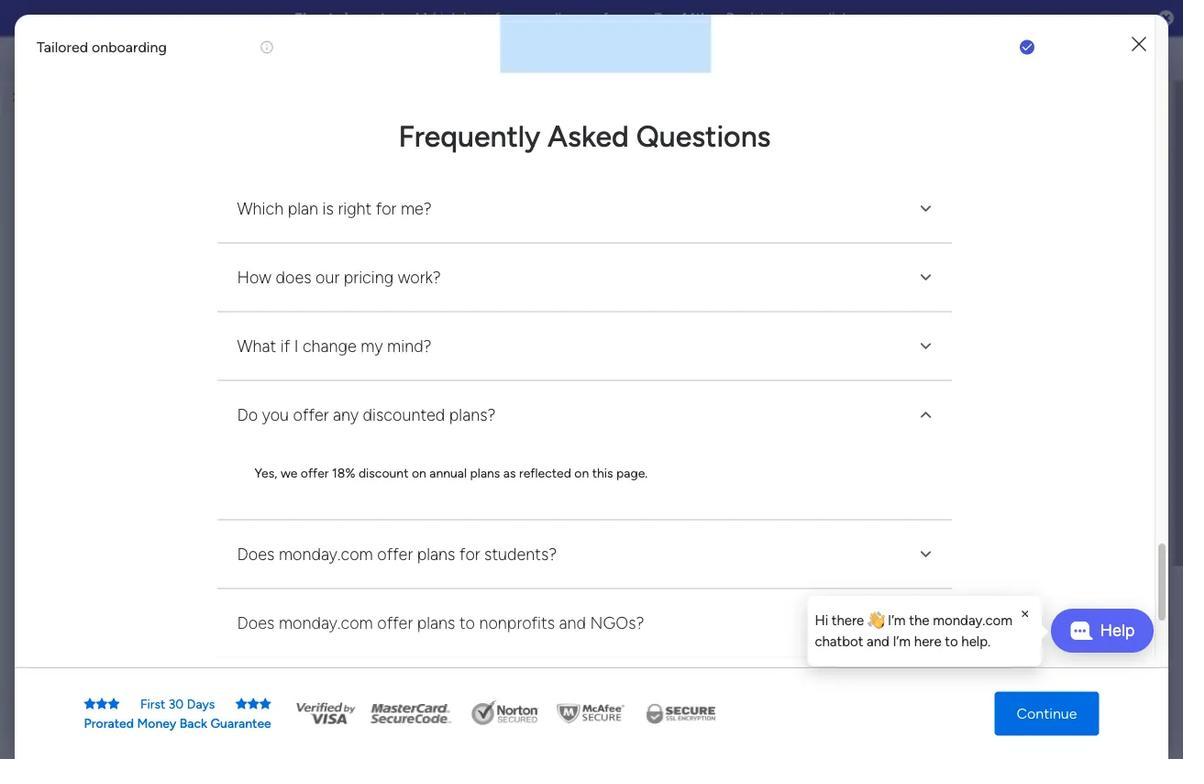 Task type: describe. For each thing, give the bounding box(es) containing it.
my
[[361, 337, 383, 357]]

open image
[[915, 405, 937, 427]]

one
[[795, 10, 818, 27]]

for for me?
[[376, 199, 397, 219]]

how does our pricing work?
[[237, 268, 441, 288]]

questions
[[636, 119, 771, 155]]

with
[[1102, 576, 1131, 594]]

how does our pricing work? button
[[218, 244, 952, 312]]

offer for discount
[[301, 466, 329, 482]]

members
[[1001, 277, 1058, 294]]

ssl encrypted image
[[635, 700, 726, 728]]

setup account
[[927, 207, 1020, 224]]

1 vertical spatial management
[[154, 403, 230, 418]]

to inside hi there 👋,  i'm the monday.com chatbot and i'm here to help.
[[945, 633, 958, 650]]

mcafee secure image
[[554, 700, 627, 728]]

button padding image
[[1130, 35, 1149, 53]]

check circle image for upload
[[908, 232, 920, 246]]

1 vertical spatial i'm
[[893, 633, 911, 650]]

and inside hi there 👋,  i'm the monday.com chatbot and i'm here to help.
[[867, 633, 890, 650]]

monday.com for does monday.com offer plans to nonprofits and ngos?
[[279, 614, 373, 634]]

back
[[180, 716, 207, 732]]

discount
[[359, 466, 409, 482]]

me?
[[401, 199, 432, 219]]

getting started element
[[881, 732, 1156, 760]]

boost your workflow in minutes with ready-made templates
[[892, 576, 1131, 616]]

workflow
[[967, 576, 1027, 594]]

templates image image
[[897, 433, 1139, 559]]

select product image
[[17, 50, 35, 68]]

offer for for
[[377, 545, 413, 565]]

project
[[127, 373, 176, 390]]

explore
[[959, 639, 1008, 656]]

yes,
[[255, 466, 277, 482]]

main inside main workspace work management
[[164, 592, 200, 612]]

what if i change my mind?
[[237, 337, 432, 357]]

your
[[974, 231, 1002, 247]]

monday.com inside hi there 👋,  i'm the monday.com chatbot and i'm here to help.
[[933, 613, 1013, 629]]

invite team members link
[[927, 276, 1156, 296]]

does monday.com offer plans to nonprofits and ngos? button
[[218, 590, 952, 658]]

3 star image from the left
[[259, 698, 271, 711]]

reflected
[[519, 466, 571, 482]]

lottie animation element
[[419, 81, 935, 150]]

explore templates
[[959, 639, 1078, 656]]

register
[[726, 10, 778, 27]]

yes, we offer 18% discount on annual plans as reflected on this page.
[[255, 466, 648, 482]]

if
[[280, 337, 290, 357]]

which plan is right for me? button
[[218, 175, 952, 243]]

what
[[237, 337, 276, 357]]

main workspace work management
[[164, 592, 300, 634]]

learn
[[881, 698, 917, 715]]

onboarding
[[92, 39, 167, 56]]

days
[[187, 697, 215, 712]]

prorated money back guarantee
[[84, 716, 271, 732]]

project management
[[127, 373, 268, 390]]

terry turtle image
[[1132, 44, 1161, 73]]

dec
[[654, 10, 678, 27]]

minutes
[[1046, 576, 1098, 594]]

1 star image from the left
[[84, 698, 96, 711]]

how
[[237, 268, 272, 288]]

made
[[935, 598, 971, 616]]

asked
[[548, 119, 629, 155]]

1 vertical spatial work
[[123, 403, 151, 418]]

offer for to
[[377, 614, 413, 634]]

remove from favorites image
[[313, 372, 331, 390]]

1 horizontal spatial main
[[244, 403, 272, 418]]

plans?
[[449, 406, 496, 425]]

close image
[[915, 336, 937, 358]]

click
[[822, 10, 850, 27]]

work management > main workspace
[[123, 403, 337, 418]]

to inside does monday.com offer plans to nonprofits and ngos? dropdown button
[[460, 614, 475, 634]]

complete profile
[[927, 301, 1030, 317]]

boost
[[892, 576, 930, 594]]

explore templates button
[[892, 629, 1145, 666]]

account
[[967, 207, 1020, 224]]

plans for for
[[417, 545, 455, 565]]

first
[[140, 697, 165, 712]]

👋,
[[868, 613, 885, 629]]

do you offer any discounted plans?
[[237, 406, 496, 425]]

here
[[914, 633, 942, 650]]

0 vertical spatial plans
[[470, 466, 500, 482]]

dialog containing hi there 👋,  i'm the monday.com
[[808, 596, 1042, 667]]

0 vertical spatial help button
[[1051, 609, 1154, 653]]

register in one click →
[[726, 10, 867, 27]]

does for does monday.com offer plans to nonprofits and ngos?
[[237, 614, 275, 634]]

1 vertical spatial help button
[[1028, 707, 1092, 738]]

plan
[[288, 199, 318, 219]]

frequently asked questions
[[399, 119, 771, 155]]

hi
[[815, 613, 829, 629]]

setup account link
[[927, 205, 1156, 226]]

photo
[[1005, 231, 1042, 247]]

money
[[137, 716, 176, 732]]

3 star image from the left
[[248, 698, 259, 711]]

plans for to
[[417, 614, 455, 634]]

0
[[269, 477, 278, 492]]

0 vertical spatial work
[[148, 48, 181, 69]]

upload your photo link
[[908, 229, 1156, 249]]

next
[[358, 10, 386, 27]]

guarantee
[[211, 716, 271, 732]]

elevate is next week! ✨ join us for our online conference dec 14th
[[295, 10, 709, 27]]



Task type: locate. For each thing, give the bounding box(es) containing it.
help button down with
[[1051, 609, 1154, 653]]

upload
[[927, 231, 971, 247]]

i'm left "here"
[[893, 633, 911, 650]]

>
[[233, 403, 241, 418]]

monday.com up help.
[[933, 613, 1013, 629]]

3 close image from the top
[[915, 544, 937, 566]]

30
[[169, 697, 184, 712]]

templates down the "workflow"
[[975, 598, 1041, 616]]

offer down does monday.com offer plans for students?
[[377, 614, 413, 634]]

first 30 days
[[140, 697, 215, 712]]

inspired
[[960, 698, 1013, 715]]

online
[[540, 10, 577, 27]]

work inside main workspace work management
[[186, 617, 216, 634]]

is left next
[[345, 10, 355, 27]]

2 does from the top
[[237, 614, 275, 634]]

help up the getting started element
[[1043, 713, 1076, 732]]

check circle image left upload
[[908, 232, 920, 246]]

for left the students?
[[460, 545, 480, 565]]

on left annual
[[412, 466, 426, 482]]

1 horizontal spatial in
[[1031, 576, 1042, 594]]

close image
[[915, 198, 937, 220], [915, 267, 937, 289], [915, 544, 937, 566]]

0 vertical spatial help
[[1100, 621, 1135, 641]]

plans
[[470, 466, 500, 482], [417, 545, 455, 565], [417, 614, 455, 634]]

&
[[921, 698, 930, 715]]

dialog
[[808, 596, 1042, 667]]

check circle image inside "upload your photo" 'link'
[[908, 232, 920, 246]]

templates inside boost your workflow in minutes with ready-made templates
[[975, 598, 1041, 616]]

which
[[237, 199, 284, 219]]

0 horizontal spatial on
[[412, 466, 426, 482]]

do you offer any discounted plans? button
[[218, 382, 952, 450]]

2 close image from the top
[[915, 267, 937, 289]]

0 vertical spatial templates
[[975, 598, 1041, 616]]

1 does from the top
[[237, 545, 275, 565]]

management
[[179, 373, 268, 390]]

monday.com down 18%
[[279, 545, 373, 565]]

2 on from the left
[[575, 466, 589, 482]]

monday.com for does monday.com offer plans for students?
[[279, 545, 373, 565]]

0 vertical spatial main
[[244, 403, 272, 418]]

close image inside how does our pricing work? dropdown button
[[915, 267, 937, 289]]

1 on from the left
[[412, 466, 426, 482]]

1 vertical spatial our
[[316, 268, 340, 288]]

1 horizontal spatial to
[[945, 633, 958, 650]]

is
[[345, 10, 355, 27], [323, 199, 334, 219]]

learn & get inspired
[[881, 698, 1013, 715]]

1 check circle image from the top
[[908, 232, 920, 246]]

help button right inspired
[[1028, 707, 1092, 738]]

0 horizontal spatial our
[[316, 268, 340, 288]]

0 horizontal spatial help
[[1043, 713, 1076, 732]]

1 horizontal spatial on
[[575, 466, 589, 482]]

1 vertical spatial workspace
[[204, 592, 283, 612]]

annual
[[430, 466, 467, 482]]

0 vertical spatial does
[[237, 545, 275, 565]]

join
[[448, 10, 474, 27]]

0 horizontal spatial and
[[559, 614, 586, 634]]

star image
[[108, 698, 120, 711], [236, 698, 248, 711], [248, 698, 259, 711]]

2 star image from the left
[[96, 698, 108, 711]]

1 vertical spatial for
[[376, 199, 397, 219]]

workspace
[[275, 403, 337, 418], [204, 592, 283, 612]]

does monday.com offer plans for students? button
[[218, 521, 952, 589]]

our left the 'online'
[[516, 10, 536, 27]]

tailored onboarding
[[37, 39, 167, 56]]

invite team members
[[927, 277, 1058, 294]]

does monday.com offer plans to nonprofits and ngos?
[[237, 614, 645, 634]]

tailored
[[37, 39, 88, 56]]

we
[[281, 466, 298, 482]]

work
[[148, 48, 181, 69], [123, 403, 151, 418], [186, 617, 216, 634]]

is right 'plan'
[[323, 199, 334, 219]]

is inside dropdown button
[[323, 199, 334, 219]]

to left nonprofits
[[460, 614, 475, 634]]

work down project
[[123, 403, 151, 418]]

management inside main workspace work management
[[219, 617, 300, 634]]

norton secured image
[[464, 700, 547, 728]]

ngos?
[[590, 614, 645, 634]]

in
[[781, 10, 792, 27], [1031, 576, 1042, 594]]

the
[[909, 613, 930, 629]]

chat bot icon image
[[1070, 622, 1093, 640]]

i'm right 👋,
[[888, 613, 906, 629]]

work up days
[[186, 617, 216, 634]]

templates right explore
[[1012, 639, 1078, 656]]

get
[[934, 698, 956, 715]]

mastercard secure code image
[[365, 700, 457, 728]]

page.
[[617, 466, 648, 482]]

check circle image up close image
[[908, 303, 920, 316]]

does
[[276, 268, 312, 288]]

verified by visa image
[[293, 700, 358, 728]]

0 vertical spatial management
[[185, 48, 285, 69]]

check circle image inside complete profile link
[[908, 303, 920, 316]]

in left minutes
[[1031, 576, 1042, 594]]

elevate
[[295, 10, 341, 27]]

complete
[[927, 301, 988, 317]]

to right "here"
[[945, 633, 958, 650]]

0 vertical spatial check circle image
[[908, 232, 920, 246]]

this
[[592, 466, 613, 482]]

0 vertical spatial our
[[516, 10, 536, 27]]

for right us
[[495, 10, 513, 27]]

0 vertical spatial for
[[495, 10, 513, 27]]

i
[[294, 337, 299, 357]]

and left ngos?
[[559, 614, 586, 634]]

1 vertical spatial in
[[1031, 576, 1042, 594]]

week!
[[389, 10, 428, 27]]

close image for students?
[[915, 544, 937, 566]]

1 vertical spatial close image
[[915, 267, 937, 289]]

any
[[333, 406, 359, 425]]

close image inside does monday.com offer plans for students? dropdown button
[[915, 544, 937, 566]]

0 vertical spatial is
[[345, 10, 355, 27]]

does
[[237, 545, 275, 565], [237, 614, 275, 634]]

monday.com up the verified by visa image
[[279, 614, 373, 634]]

frequently
[[399, 119, 541, 155]]

1 vertical spatial plans
[[417, 545, 455, 565]]

workspace inside main workspace work management
[[204, 592, 283, 612]]

monday work management
[[82, 48, 285, 69]]

for for students?
[[460, 545, 480, 565]]

offer
[[293, 406, 329, 425], [301, 466, 329, 482], [377, 545, 413, 565], [377, 614, 413, 634]]

close image up 'complete'
[[915, 267, 937, 289]]

templates
[[975, 598, 1041, 616], [1012, 639, 1078, 656]]

2 horizontal spatial for
[[495, 10, 513, 27]]

plans left as
[[470, 466, 500, 482]]

upload your photo
[[927, 231, 1042, 247]]

prorated
[[84, 716, 134, 732]]

change
[[303, 337, 357, 357]]

close image inside which plan is right for me? dropdown button
[[915, 198, 937, 220]]

→
[[853, 10, 867, 27]]

18%
[[332, 466, 355, 482]]

2 star image from the left
[[236, 698, 248, 711]]

0 horizontal spatial in
[[781, 10, 792, 27]]

invite
[[927, 277, 961, 294]]

for left 'me?' on the left top of the page
[[376, 199, 397, 219]]

1 vertical spatial check circle image
[[908, 303, 920, 316]]

1 horizontal spatial and
[[867, 633, 890, 650]]

plans up does monday.com offer plans to nonprofits and ngos?
[[417, 545, 455, 565]]

1 vertical spatial does
[[237, 614, 275, 634]]

our right does
[[316, 268, 340, 288]]

do
[[237, 406, 258, 425]]

close image for me?
[[915, 198, 937, 220]]

continue
[[1017, 706, 1078, 723]]

1 horizontal spatial for
[[460, 545, 480, 565]]

help right chat bot icon at the bottom
[[1100, 621, 1135, 641]]

discounted
[[363, 406, 445, 425]]

and down 👋,
[[867, 633, 890, 650]]

nonprofits
[[479, 614, 555, 634]]

students?
[[485, 545, 557, 565]]

0 vertical spatial close image
[[915, 198, 937, 220]]

2 check circle image from the top
[[908, 303, 920, 316]]

complete profile link
[[908, 299, 1156, 320]]

0 horizontal spatial main
[[164, 592, 200, 612]]

0 horizontal spatial for
[[376, 199, 397, 219]]

offer right we
[[301, 466, 329, 482]]

1 horizontal spatial our
[[516, 10, 536, 27]]

help button
[[1051, 609, 1154, 653], [1028, 707, 1092, 738]]

2 vertical spatial work
[[186, 617, 216, 634]]

offer down the discount
[[377, 545, 413, 565]]

and inside dropdown button
[[559, 614, 586, 634]]

work right monday
[[148, 48, 181, 69]]

check circle image for complete
[[908, 303, 920, 316]]

1 vertical spatial is
[[323, 199, 334, 219]]

check circle image
[[908, 232, 920, 246], [908, 303, 920, 316]]

there
[[832, 613, 865, 629]]

0 horizontal spatial is
[[323, 199, 334, 219]]

1 star image from the left
[[108, 698, 120, 711]]

0 horizontal spatial to
[[460, 614, 475, 634]]

help.
[[962, 633, 991, 650]]

management
[[185, 48, 285, 69], [154, 403, 230, 418], [219, 617, 300, 634]]

in left one
[[781, 10, 792, 27]]

1 horizontal spatial is
[[345, 10, 355, 27]]

close image up boost
[[915, 544, 937, 566]]

team
[[964, 277, 997, 294]]

monday.com
[[279, 545, 373, 565], [933, 613, 1013, 629], [279, 614, 373, 634]]

1 close image from the top
[[915, 198, 937, 220]]

1 vertical spatial help
[[1043, 713, 1076, 732]]

0 vertical spatial workspace
[[275, 403, 337, 418]]

1 vertical spatial main
[[164, 592, 200, 612]]

1 horizontal spatial help
[[1100, 621, 1135, 641]]

offer for discounted
[[293, 406, 329, 425]]

in inside boost your workflow in minutes with ready-made templates
[[1031, 576, 1042, 594]]

2 vertical spatial close image
[[915, 544, 937, 566]]

templates inside button
[[1012, 639, 1078, 656]]

profile
[[991, 301, 1030, 317]]

2 vertical spatial plans
[[417, 614, 455, 634]]

pricing
[[344, 268, 394, 288]]

plans down does monday.com offer plans for students?
[[417, 614, 455, 634]]

your
[[934, 576, 963, 594]]

our inside dropdown button
[[316, 268, 340, 288]]

on left this
[[575, 466, 589, 482]]

1 vertical spatial templates
[[1012, 639, 1078, 656]]

continue button
[[995, 692, 1100, 736]]

2 vertical spatial management
[[219, 617, 300, 634]]

star image
[[84, 698, 96, 711], [96, 698, 108, 711], [259, 698, 271, 711]]

which plan is right for me?
[[237, 199, 432, 219]]

as
[[503, 466, 516, 482]]

2 vertical spatial for
[[460, 545, 480, 565]]

does monday.com offer plans for students?
[[237, 545, 557, 565]]

offer left any
[[293, 406, 329, 425]]

monday
[[82, 48, 145, 69]]

work?
[[398, 268, 441, 288]]

to
[[460, 614, 475, 634], [945, 633, 958, 650]]

for
[[495, 10, 513, 27], [376, 199, 397, 219], [460, 545, 480, 565]]

close image up upload
[[915, 198, 937, 220]]

ready-
[[892, 598, 935, 616]]

0 vertical spatial in
[[781, 10, 792, 27]]

0 vertical spatial i'm
[[888, 613, 906, 629]]

search everything image
[[1028, 50, 1046, 68]]

does for does monday.com offer plans for students?
[[237, 545, 275, 565]]



Task type: vqa. For each thing, say whether or not it's contained in the screenshot.
LIST BOX
no



